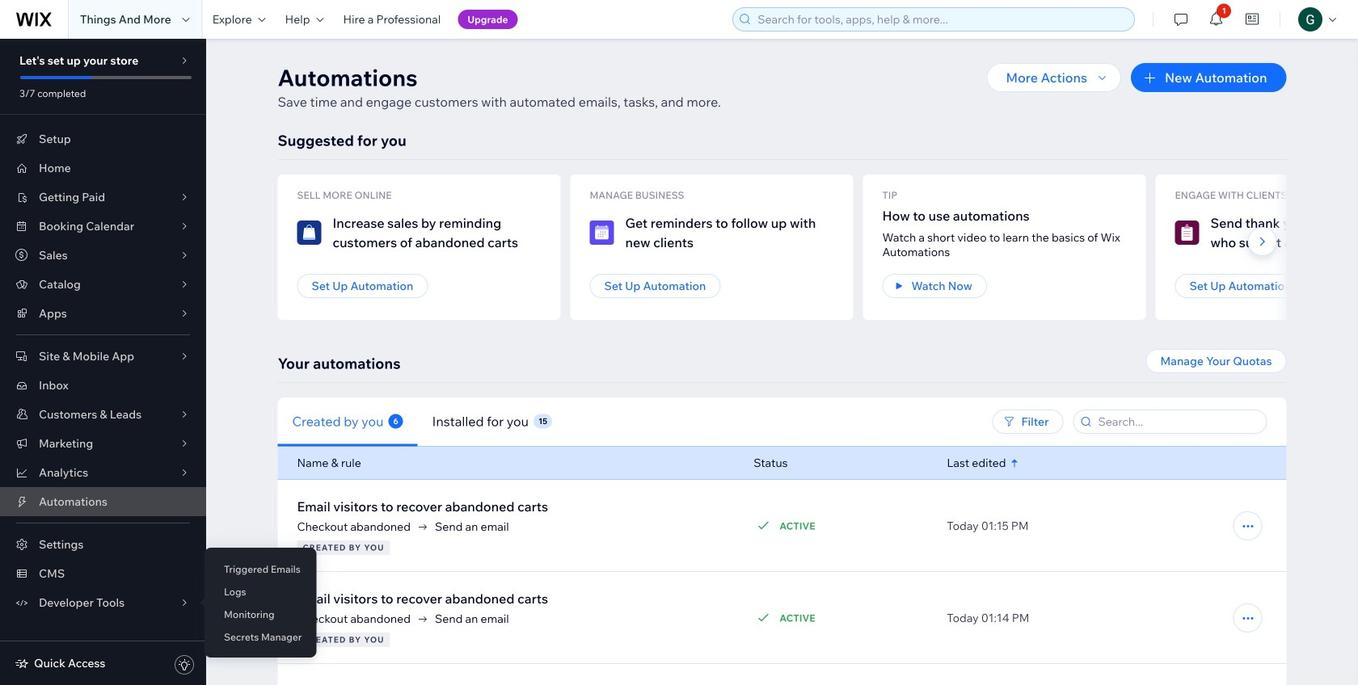 Task type: describe. For each thing, give the bounding box(es) containing it.
Search for tools, apps, help & more... field
[[753, 8, 1130, 31]]

2 category image from the left
[[1176, 221, 1200, 245]]



Task type: locate. For each thing, give the bounding box(es) containing it.
tab list
[[278, 397, 791, 447]]

list
[[278, 175, 1359, 320]]

Search... field
[[1094, 411, 1262, 433]]

1 category image from the left
[[297, 221, 321, 245]]

category image
[[590, 221, 614, 245]]

sidebar element
[[0, 39, 206, 686]]

1 horizontal spatial category image
[[1176, 221, 1200, 245]]

0 horizontal spatial category image
[[297, 221, 321, 245]]

category image
[[297, 221, 321, 245], [1176, 221, 1200, 245]]



Task type: vqa. For each thing, say whether or not it's contained in the screenshot.
a related to Assign a badge
no



